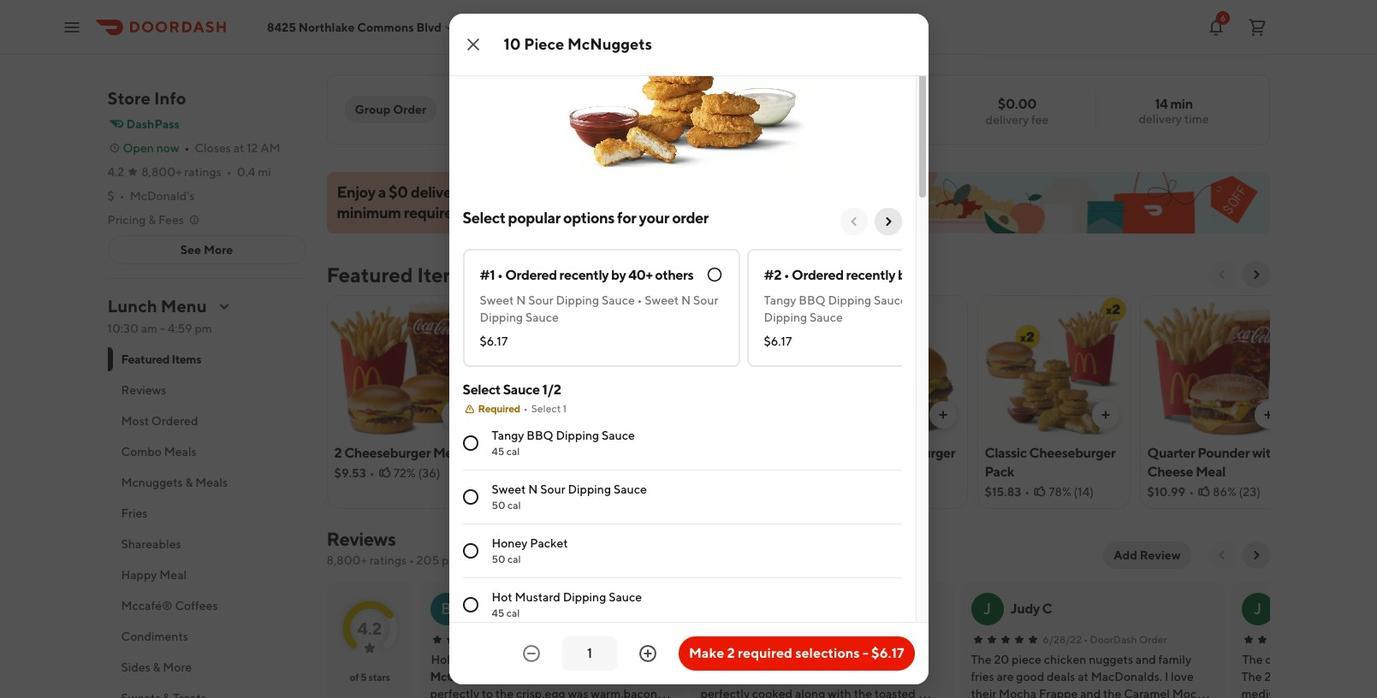 Task type: vqa. For each thing, say whether or not it's contained in the screenshot.
"10019,"
no



Task type: locate. For each thing, give the bounding box(es) containing it.
0 vertical spatial mcnuggets
[[567, 35, 652, 53]]

1 vertical spatial 45
[[492, 607, 504, 620]]

reviews down $9.53
[[327, 528, 396, 550]]

• left 91%
[[529, 466, 534, 480]]

delivery left time
[[1139, 112, 1182, 126]]

45 inside "hot mustard dipping sauce 45 cal"
[[492, 607, 504, 620]]

featured items heading
[[327, 261, 470, 288]]

by up the sweet n sour dipping sauce • sweet n sour dipping sauce
[[611, 267, 626, 284]]

1 horizontal spatial j
[[1254, 600, 1262, 618]]

1 vertical spatial select
[[463, 382, 501, 398]]

cheese down 'quarter'
[[1147, 464, 1193, 480]]

0 vertical spatial next image
[[881, 215, 895, 229]]

cheese down 2/12/23
[[783, 653, 824, 667]]

2 others from the left
[[941, 267, 980, 284]]

10 right close 10 piece mcnuggets 'icon'
[[504, 35, 521, 53]]

cheeseburger for 2
[[344, 445, 431, 461]]

• doordash order up scrambled eggs button
[[811, 633, 894, 646]]

reviews 8,800+ ratings • 205 public reviews
[[327, 528, 519, 567]]

menu
[[161, 296, 207, 316]]

add item to cart image up classic cheeseburger pack
[[1098, 408, 1112, 422]]

n down tangy bbq dipping sauce 45 cal
[[528, 483, 538, 497]]

86% (23)
[[1213, 485, 1261, 499]]

1 cheeseburger from the left
[[344, 445, 431, 461]]

ordered for #1
[[505, 267, 557, 284]]

1 horizontal spatial ratings
[[369, 554, 407, 567]]

2 add item to cart image from the left
[[1098, 408, 1112, 422]]

add item to cart image for with
[[1261, 408, 1275, 422]]

of 5 stars
[[350, 671, 390, 684]]

cheese for bacon egg cheese biscuit meal scrambled eggs
[[783, 653, 824, 667]]

• doordash order for j
[[1084, 633, 1167, 646]]

select left '1'
[[531, 402, 561, 415]]

your inside dialog
[[639, 209, 669, 227]]

0 horizontal spatial add item to cart image
[[448, 408, 462, 422]]

1 horizontal spatial bacon
[[724, 653, 758, 667]]

sweet down #1
[[480, 294, 514, 307]]

order,
[[574, 183, 613, 201]]

0 vertical spatial featured items
[[327, 263, 470, 287]]

$6.17 left 91%
[[497, 466, 526, 480]]

1 72% from the left
[[393, 466, 416, 480]]

0 horizontal spatial bacon
[[507, 653, 541, 667]]

bacon inside the "bacon egg cheese biscuit meal scrambled eggs"
[[724, 653, 758, 667]]

doordash for j
[[1090, 633, 1137, 646]]

10 piece mcnuggets
[[504, 35, 652, 53], [497, 445, 622, 461]]

0 horizontal spatial 2
[[334, 445, 342, 461]]

45 for hot mustard dipping sauce
[[492, 607, 504, 620]]

next button of carousel image
[[1249, 268, 1263, 282]]

0 vertical spatial ratings
[[184, 165, 221, 179]]

• left 0.4
[[227, 165, 232, 179]]

decrease quantity by 1 image
[[521, 644, 542, 664]]

45 down the hot
[[492, 607, 504, 620]]

doordash up scrambled eggs button
[[817, 633, 864, 646]]

tangy for tangy bbq dipping sauce • tangy bbq dipping sauce
[[764, 294, 796, 307]]

1 horizontal spatial -
[[863, 645, 869, 662]]

n down order
[[681, 294, 691, 307]]

#2
[[764, 267, 781, 284]]

bbq inside tangy bbq dipping sauce 45 cal
[[527, 429, 553, 443]]

scrambled
[[798, 670, 855, 684]]

1 horizontal spatial biscuit
[[608, 653, 645, 667]]

2 add item to cart image from the left
[[1261, 408, 1275, 422]]

1 horizontal spatial (36)
[[576, 466, 599, 480]]

reviews up most
[[121, 383, 166, 397]]

1 horizontal spatial • doordash order
[[811, 633, 894, 646]]

& for sides
[[153, 661, 160, 674]]

sweet inside the sweet n sour dipping sauce 50 cal
[[492, 483, 526, 497]]

1 horizontal spatial previous image
[[1215, 549, 1229, 562]]

1 doordash from the left
[[548, 633, 595, 646]]

1 horizontal spatial delivery
[[986, 113, 1029, 126]]

featured down am
[[121, 353, 169, 366]]

#1
[[480, 267, 495, 284]]

2 45 from the top
[[492, 607, 504, 620]]

cheeseburger for classic
[[1029, 445, 1116, 461]]

happy meal
[[121, 568, 187, 582]]

1 horizontal spatial egg
[[760, 653, 781, 667]]

honey
[[492, 537, 528, 551]]

sour for sweet n sour dipping sauce 50 cal
[[540, 483, 565, 497]]

1 vertical spatial &
[[185, 476, 193, 490]]

mccafé® coffees
[[121, 599, 218, 613]]

your right for
[[639, 209, 669, 227]]

add item to cart image
[[448, 408, 462, 422], [1261, 408, 1275, 422]]

dipping inside tangy bbq dipping sauce 45 cal
[[556, 429, 599, 443]]

sour down 91%
[[540, 483, 565, 497]]

2 (36) from the left
[[576, 466, 599, 480]]

doordash right 6/28/22
[[1090, 633, 1137, 646]]

2 horizontal spatial ordered
[[792, 267, 844, 284]]

$0.00 delivery fee
[[986, 95, 1049, 126]]

dashpass
[[126, 117, 180, 131]]

- right am
[[160, 322, 165, 335]]

0 vertical spatial meals
[[164, 445, 197, 459]]

n inside the sweet n sour dipping sauce 50 cal
[[528, 483, 538, 497]]

select sauce 1/2 group
[[463, 381, 902, 698]]

1 horizontal spatial add item to cart image
[[1098, 408, 1112, 422]]

bbq for tangy bbq dipping sauce 45 cal
[[527, 429, 553, 443]]

1 horizontal spatial fee
[[1031, 113, 1049, 126]]

stars
[[369, 671, 390, 684]]

piece inside dialog
[[524, 35, 564, 53]]

pricing & fees button
[[107, 211, 201, 229]]

1 horizontal spatial reviews
[[327, 528, 396, 550]]

1 horizontal spatial others
[[941, 267, 980, 284]]

previous image for right next icon
[[1215, 549, 1229, 562]]

group
[[355, 103, 391, 116]]

8,800+ down now at the top
[[141, 165, 182, 179]]

1 horizontal spatial featured items
[[327, 263, 470, 287]]

0 horizontal spatial bbq
[[527, 429, 553, 443]]

cheese right decrease quantity by 1 icon
[[566, 653, 606, 667]]

1 horizontal spatial doordash
[[817, 633, 864, 646]]

1 horizontal spatial your
[[639, 209, 669, 227]]

2 j from the left
[[1254, 600, 1262, 618]]

• doordash order
[[542, 633, 625, 646], [811, 633, 894, 646], [1084, 633, 1167, 646]]

1 egg from the left
[[543, 653, 564, 667]]

reviews inside button
[[121, 383, 166, 397]]

$6.17 down #2
[[764, 335, 792, 349]]

1 45 from the top
[[492, 445, 504, 458]]

increase quantity by 1 image
[[638, 644, 658, 664]]

make 2 required selections - $6.17
[[689, 645, 904, 662]]

0 vertical spatial mcdonald's
[[107, 27, 255, 60]]

enjoy a $0 delivery fee on your first order, $7 subtotal minimum required.
[[337, 183, 692, 222]]

0 horizontal spatial by
[[611, 267, 626, 284]]

0 horizontal spatial previous image
[[847, 215, 861, 229]]

mickey d's dinner box image
[[653, 295, 804, 439]]

$6.17 up eggs
[[871, 645, 904, 662]]

• doordash order right 6/28/22
[[1084, 633, 1167, 646]]

2 horizontal spatial doordash
[[1090, 633, 1137, 646]]

0 horizontal spatial your
[[512, 183, 542, 201]]

commons
[[357, 20, 414, 34]]

sauce inside tangy bbq dipping sauce 45 cal
[[602, 429, 635, 443]]

0 horizontal spatial tangy
[[492, 429, 524, 443]]

reviews inside the reviews 8,800+ ratings • 205 public reviews
[[327, 528, 396, 550]]

None radio
[[463, 544, 478, 559]]

cheese inside the "bacon egg cheese biscuit meal scrambled eggs"
[[783, 653, 824, 667]]

72% for 2
[[393, 466, 416, 480]]

2 right make
[[727, 645, 735, 662]]

sour down order
[[693, 294, 718, 307]]

sour inside the sweet n sour dipping sauce 50 cal
[[540, 483, 565, 497]]

0 vertical spatial previous image
[[847, 215, 861, 229]]

cheese
[[1147, 464, 1193, 480], [566, 653, 606, 667], [783, 653, 824, 667]]

reviews
[[478, 554, 519, 567]]

meal
[[433, 445, 463, 461], [1196, 464, 1226, 480], [159, 568, 187, 582], [864, 653, 890, 667]]

1 vertical spatial previous image
[[1215, 549, 1229, 562]]

recently up tangy bbq dipping sauce • tangy bbq dipping sauce
[[846, 267, 895, 284]]

pack
[[985, 464, 1014, 480]]

dipping down '1'
[[556, 429, 599, 443]]

cal up honey
[[507, 499, 521, 512]]

2 egg from the left
[[760, 653, 781, 667]]

• right 7/23/23
[[542, 633, 546, 646]]

tangy inside tangy bbq dipping sauce 45 cal
[[492, 429, 524, 443]]

order for 2/12/23
[[866, 633, 894, 646]]

1 vertical spatial more
[[163, 661, 192, 674]]

double cheeseburger image
[[815, 295, 967, 439]]

order down add review button
[[1139, 633, 1167, 646]]

$6.17
[[480, 335, 508, 349], [764, 335, 792, 349], [497, 466, 526, 480], [871, 645, 904, 662]]

40+ up tangy bbq dipping sauce • tangy bbq dipping sauce
[[915, 267, 939, 284]]

1 others from the left
[[655, 267, 693, 284]]

dialog
[[449, 0, 1024, 698]]

cheeseburger inside classic cheeseburger pack
[[1029, 445, 1116, 461]]

ratings down closes
[[184, 165, 221, 179]]

store info
[[107, 88, 186, 108]]

1 vertical spatial your
[[639, 209, 669, 227]]

ratings down reviews link at left
[[369, 554, 407, 567]]

1 horizontal spatial cheese
[[783, 653, 824, 667]]

mcnuggets & meals button
[[107, 467, 306, 498]]

doordash
[[548, 633, 595, 646], [817, 633, 864, 646], [1090, 633, 1137, 646]]

lunch menu
[[107, 296, 207, 316]]

1 horizontal spatial n
[[528, 483, 538, 497]]

featured
[[327, 263, 413, 287], [121, 353, 169, 366]]

bbq
[[799, 294, 826, 307], [952, 294, 979, 307], [527, 429, 553, 443]]

mcdonald's up info
[[107, 27, 255, 60]]

1 vertical spatial reviews
[[327, 528, 396, 550]]

8,800+ inside the reviews 8,800+ ratings • 205 public reviews
[[327, 554, 367, 567]]

egg down 2/12/23
[[760, 653, 781, 667]]

(36) down 2 cheeseburger meal
[[418, 466, 440, 480]]

dipping down the #1 • ordered recently by 40+ others
[[556, 294, 599, 307]]

72%
[[393, 466, 416, 480], [879, 466, 901, 480]]

2 by from the left
[[898, 267, 913, 284]]

options
[[563, 209, 614, 227]]

None radio
[[463, 436, 478, 451], [463, 490, 478, 505], [463, 598, 478, 613], [463, 436, 478, 451], [463, 490, 478, 505], [463, 598, 478, 613]]

0 vertical spatial 4.2
[[107, 165, 124, 179]]

delivery
[[1139, 112, 1182, 126], [986, 113, 1029, 126], [411, 183, 464, 201]]

0 items, open order cart image
[[1247, 17, 1268, 37]]

meal inside quarter pounder with cheese meal
[[1196, 464, 1226, 480]]

78% (14)
[[1049, 485, 1094, 499]]

your inside enjoy a $0 delivery fee on your first order, $7 subtotal minimum required.
[[512, 183, 542, 201]]

1 bacon from the left
[[507, 653, 541, 667]]

0 horizontal spatial delivery
[[411, 183, 464, 201]]

previous image for the left next icon
[[847, 215, 861, 229]]

cheeseburger up (18)
[[869, 445, 955, 461]]

& right sides
[[153, 661, 160, 674]]

meal up eggs
[[864, 653, 890, 667]]

50 down honey
[[492, 553, 505, 566]]

j
[[983, 600, 991, 618], [1254, 600, 1262, 618]]

doordash for b
[[548, 633, 595, 646]]

45 down the required at the bottom of the page
[[492, 445, 504, 458]]

1 40+ from the left
[[628, 267, 652, 284]]

1 horizontal spatial more
[[204, 243, 233, 257]]

1 recently from the left
[[559, 267, 609, 284]]

Item Search search field
[[1023, 34, 1256, 53]]

cheeseburger for double
[[869, 445, 955, 461]]

0 vertical spatial 2
[[334, 445, 342, 461]]

2 cheeseburger meal image
[[327, 295, 479, 439]]

1 horizontal spatial tangy
[[764, 294, 796, 307]]

2 72% from the left
[[879, 466, 901, 480]]

14 min delivery time
[[1139, 96, 1209, 126]]

3 cheeseburger from the left
[[1029, 445, 1116, 461]]

more
[[204, 243, 233, 257], [163, 661, 192, 674]]

• left 205
[[409, 554, 414, 567]]

0 horizontal spatial next image
[[881, 215, 895, 229]]

50 inside honey packet 50 cal
[[492, 553, 505, 566]]

10 piece mcnuggets image
[[490, 295, 641, 439]]

ordered right #2
[[792, 267, 844, 284]]

scrambled eggs button
[[798, 668, 883, 686]]

1 horizontal spatial 4.2
[[357, 618, 382, 638]]

40+
[[628, 267, 652, 284], [915, 267, 939, 284]]

order up eggs
[[866, 633, 894, 646]]

lunch
[[107, 296, 157, 316]]

dipping inside "hot mustard dipping sauce 45 cal"
[[563, 591, 606, 604]]

0 vertical spatial 8,800+
[[141, 165, 182, 179]]

ordered up combo meals at the bottom of page
[[151, 414, 198, 428]]

2 inside button
[[727, 645, 735, 662]]

4.2
[[107, 165, 124, 179], [357, 618, 382, 638]]

piece right close 10 piece mcnuggets 'icon'
[[524, 35, 564, 53]]

see more button
[[108, 236, 305, 264]]

1 horizontal spatial 2
[[727, 645, 735, 662]]

2 bacon from the left
[[724, 653, 758, 667]]

piece down • select 1 on the left bottom of the page
[[514, 445, 548, 461]]

1 (36) from the left
[[418, 466, 440, 480]]

2 vertical spatial &
[[153, 661, 160, 674]]

0 vertical spatial 10 piece mcnuggets
[[504, 35, 652, 53]]

classic cheeseburger pack image
[[978, 295, 1129, 439]]

2 horizontal spatial • doordash order
[[1084, 633, 1167, 646]]

cal inside tangy bbq dipping sauce 45 cal
[[506, 445, 520, 458]]

$
[[107, 189, 114, 203]]

your right on
[[512, 183, 542, 201]]

cal down the hot
[[506, 607, 520, 620]]

am
[[260, 141, 280, 155]]

others for #1 • ordered recently by 40+ others
[[655, 267, 693, 284]]

1 horizontal spatial bbq
[[799, 294, 826, 307]]

select popular options for your order
[[463, 209, 709, 227]]

delivery inside enjoy a $0 delivery fee on your first order, $7 subtotal minimum required.
[[411, 183, 464, 201]]

egg inside bacon egg cheese biscuit mcchicken biscuit
[[543, 653, 564, 667]]

0 horizontal spatial items
[[172, 353, 201, 366]]

your
[[512, 183, 542, 201], [639, 209, 669, 227]]

1 by from the left
[[611, 267, 626, 284]]

2 cheeseburger from the left
[[869, 445, 955, 461]]

(36) right 91%
[[576, 466, 599, 480]]

sauce inside "hot mustard dipping sauce 45 cal"
[[609, 591, 642, 604]]

0 vertical spatial 10
[[504, 35, 521, 53]]

sides
[[121, 661, 150, 674]]

0 horizontal spatial doordash
[[548, 633, 595, 646]]

1 add item to cart image from the left
[[448, 408, 462, 422]]

10:30
[[107, 322, 139, 335]]

by
[[611, 267, 626, 284], [898, 267, 913, 284]]

1 vertical spatial fee
[[467, 183, 489, 201]]

recently for #2
[[846, 267, 895, 284]]

meal up 72% (36)
[[433, 445, 463, 461]]

n for sweet n sour dipping sauce • sweet n sour dipping sauce
[[516, 294, 526, 307]]

meal up mccafé® coffees
[[159, 568, 187, 582]]

n for sweet n sour dipping sauce 50 cal
[[528, 483, 538, 497]]

0 horizontal spatial j
[[983, 600, 991, 618]]

ordered right #1
[[505, 267, 557, 284]]

bacon egg cheese biscuit meal scrambled eggs
[[724, 653, 890, 684]]

previous image
[[847, 215, 861, 229], [1215, 549, 1229, 562]]

0 vertical spatial select
[[463, 209, 505, 227]]

add item to cart image for meal
[[448, 408, 462, 422]]

add item to cart image for double cheeseburger
[[936, 408, 950, 422]]

0 vertical spatial featured
[[327, 263, 413, 287]]

2 40+ from the left
[[915, 267, 939, 284]]

1 horizontal spatial add item to cart image
[[1261, 408, 1275, 422]]

most
[[121, 414, 149, 428]]

1 horizontal spatial 72%
[[879, 466, 901, 480]]

with
[[1252, 445, 1279, 461]]

order left increase quantity by 1 'icon'
[[597, 633, 625, 646]]

cheeseburger
[[344, 445, 431, 461], [869, 445, 955, 461], [1029, 445, 1116, 461]]

• down the #2 • ordered recently by 40+ others
[[909, 294, 915, 307]]

meal down pounder
[[1196, 464, 1226, 480]]

select down on
[[463, 209, 505, 227]]

1 vertical spatial 50
[[492, 553, 505, 566]]

add item to cart image left the required at the bottom of the page
[[448, 408, 462, 422]]

1 horizontal spatial 8,800+
[[327, 554, 367, 567]]

cal down the required at the bottom of the page
[[506, 445, 520, 458]]

0 vertical spatial 45
[[492, 445, 504, 458]]

tangy down the #2 • ordered recently by 40+ others
[[917, 294, 949, 307]]

3 • doordash order from the left
[[1084, 633, 1167, 646]]

delivery inside $0.00 delivery fee
[[986, 113, 1029, 126]]

1 horizontal spatial by
[[898, 267, 913, 284]]

more down condiments
[[163, 661, 192, 674]]

•
[[185, 141, 190, 155], [227, 165, 232, 179], [120, 189, 125, 203], [497, 267, 503, 284], [784, 267, 789, 284], [637, 294, 642, 307], [909, 294, 915, 307], [524, 402, 528, 415], [370, 466, 375, 480], [529, 466, 534, 480], [855, 466, 860, 480], [1025, 485, 1030, 499], [1189, 485, 1194, 499], [409, 554, 414, 567], [542, 633, 546, 646], [811, 633, 815, 646], [1084, 633, 1088, 646]]

8,800+ down reviews link at left
[[327, 554, 367, 567]]

bacon down 7/23/23
[[507, 653, 541, 667]]

0 horizontal spatial featured items
[[121, 353, 201, 366]]

0 horizontal spatial cheeseburger
[[344, 445, 431, 461]]

0 horizontal spatial reviews
[[121, 383, 166, 397]]

n down the #1 • ordered recently by 40+ others
[[516, 294, 526, 307]]

1 horizontal spatial items
[[417, 263, 470, 287]]

featured items down '10:30 am - 4:59 pm'
[[121, 353, 201, 366]]

bacon inside bacon egg cheese biscuit mcchicken biscuit
[[507, 653, 541, 667]]

cheeseburger up 72% (36)
[[344, 445, 431, 461]]

• right $15.83
[[1025, 485, 1030, 499]]

1 50 from the top
[[492, 499, 505, 512]]

previous image right review
[[1215, 549, 1229, 562]]

by up tangy bbq dipping sauce • tangy bbq dipping sauce
[[898, 267, 913, 284]]

1 vertical spatial -
[[863, 645, 869, 662]]

0 horizontal spatial ratings
[[184, 165, 221, 179]]

$6.17 inside button
[[871, 645, 904, 662]]

(36)
[[418, 466, 440, 480], [576, 466, 599, 480]]

cheese inside bacon egg cheese biscuit mcchicken biscuit
[[566, 653, 606, 667]]

8,800+
[[141, 165, 182, 179], [327, 554, 367, 567]]

review
[[1140, 549, 1181, 562]]

2 recently from the left
[[846, 267, 895, 284]]

4.2 up of 5 stars
[[357, 618, 382, 638]]

0 horizontal spatial others
[[655, 267, 693, 284]]

8425
[[267, 20, 296, 34]]

1 vertical spatial 8,800+
[[327, 554, 367, 567]]

0 horizontal spatial ordered
[[151, 414, 198, 428]]

1 • doordash order from the left
[[542, 633, 625, 646]]

• right the $
[[120, 189, 125, 203]]

• doordash order for b
[[542, 633, 625, 646]]

bacon egg cheese biscuit button
[[507, 651, 645, 668]]

45
[[492, 445, 504, 458], [492, 607, 504, 620]]

78%
[[1049, 485, 1071, 499]]

next image up the #2 • ordered recently by 40+ others
[[881, 215, 895, 229]]

reviews
[[121, 383, 166, 397], [327, 528, 396, 550]]

12
[[247, 141, 258, 155]]

2 50 from the top
[[492, 553, 505, 566]]

0 horizontal spatial recently
[[559, 267, 609, 284]]

1 vertical spatial 10
[[497, 445, 511, 461]]

3 doordash from the left
[[1090, 633, 1137, 646]]

happy meal button
[[107, 560, 306, 591]]

see more
[[180, 243, 233, 257]]

items inside heading
[[417, 263, 470, 287]]

featured items down 'minimum'
[[327, 263, 470, 287]]

open menu image
[[62, 17, 82, 37]]

• right the $3.81
[[855, 466, 860, 480]]

next image
[[881, 215, 895, 229], [1249, 549, 1263, 562]]

- up eggs
[[863, 645, 869, 662]]

tangy
[[764, 294, 796, 307], [917, 294, 949, 307], [492, 429, 524, 443]]

fee left on
[[467, 183, 489, 201]]

sour for sweet n sour dipping sauce • sweet n sour dipping sauce
[[528, 294, 553, 307]]

1 horizontal spatial 40+
[[915, 267, 939, 284]]

previous button of carousel image
[[1215, 268, 1229, 282]]

• doordash order up bacon egg cheese biscuit button at the bottom of the page
[[542, 633, 625, 646]]

45 inside tangy bbq dipping sauce 45 cal
[[492, 445, 504, 458]]

recently up the sweet n sour dipping sauce • sweet n sour dipping sauce
[[559, 267, 609, 284]]

0 horizontal spatial biscuit
[[493, 670, 529, 684]]

40+ for #1 • ordered recently by 40+ others
[[628, 267, 652, 284]]

a
[[378, 183, 386, 201]]

delivery inside 14 min delivery time
[[1139, 112, 1182, 126]]

1 add item to cart image from the left
[[936, 408, 950, 422]]

• up bacon egg cheese biscuit meal button
[[811, 633, 815, 646]]

blvd
[[416, 20, 442, 34]]

cheeseburger up 78% (14) at the bottom
[[1029, 445, 1116, 461]]

1 vertical spatial next image
[[1249, 549, 1263, 562]]

hot
[[492, 591, 512, 604]]

mi
[[258, 165, 271, 179]]

items left #1
[[417, 263, 470, 287]]

$7
[[616, 183, 633, 201]]

0 horizontal spatial • doordash order
[[542, 633, 625, 646]]

biscuit inside the "bacon egg cheese biscuit meal scrambled eggs"
[[826, 653, 862, 667]]

& for mcnuggets
[[185, 476, 193, 490]]

egg inside the "bacon egg cheese biscuit meal scrambled eggs"
[[760, 653, 781, 667]]

10 down the required at the bottom of the page
[[497, 445, 511, 461]]

2 horizontal spatial biscuit
[[826, 653, 862, 667]]

select up the required at the bottom of the page
[[463, 382, 501, 398]]

0 horizontal spatial 40+
[[628, 267, 652, 284]]

pricing
[[107, 213, 146, 227]]

1 horizontal spatial recently
[[846, 267, 895, 284]]

40+ up the sweet n sour dipping sauce • sweet n sour dipping sauce
[[628, 267, 652, 284]]

fee inside enjoy a $0 delivery fee on your first order, $7 subtotal minimum required.
[[467, 183, 489, 201]]

add item to cart image
[[936, 408, 950, 422], [1098, 408, 1112, 422]]

1 vertical spatial featured items
[[121, 353, 201, 366]]

most ordered
[[121, 414, 198, 428]]

previous image up the #2 • ordered recently by 40+ others
[[847, 215, 861, 229]]

0 horizontal spatial n
[[516, 294, 526, 307]]

select for select sauce 1/2
[[463, 382, 501, 398]]

add item to cart image up with
[[1261, 408, 1275, 422]]

0 horizontal spatial 4.2
[[107, 165, 124, 179]]

delivery up 'required.'
[[411, 183, 464, 201]]

0 vertical spatial your
[[512, 183, 542, 201]]

none radio inside select sauce 1/2 group
[[463, 544, 478, 559]]



Task type: describe. For each thing, give the bounding box(es) containing it.
dipping inside the sweet n sour dipping sauce 50 cal
[[568, 483, 611, 497]]

select for select popular options for your order
[[463, 209, 505, 227]]

2/12/23
[[772, 633, 809, 646]]

group order button
[[344, 96, 437, 123]]

$15.83
[[985, 485, 1021, 499]]

britney m
[[469, 601, 528, 617]]

bacon egg cheese biscuit mcchicken biscuit
[[430, 653, 645, 684]]

• right $10.99
[[1189, 485, 1194, 499]]

• right #1
[[497, 267, 503, 284]]

(23)
[[1239, 485, 1261, 499]]

$0.00
[[998, 95, 1037, 112]]

tangy bbq dipping sauce • tangy bbq dipping sauce
[[764, 294, 979, 325]]

(36) for meal
[[418, 466, 440, 480]]

min
[[1170, 96, 1193, 112]]

sweet down the #1 • ordered recently by 40+ others
[[645, 294, 679, 307]]

$9.53
[[334, 466, 366, 480]]

2 horizontal spatial n
[[681, 294, 691, 307]]

dipping down #1
[[480, 311, 523, 325]]

required
[[738, 645, 792, 662]]

6 button
[[1206, 10, 1230, 44]]

(36) for mcnuggets
[[576, 466, 599, 480]]

bacon for bacon egg cheese biscuit meal
[[724, 653, 758, 667]]

- inside button
[[863, 645, 869, 662]]

$3.81
[[822, 466, 851, 480]]

• inside tangy bbq dipping sauce • tangy bbq dipping sauce
[[909, 294, 915, 307]]

0 horizontal spatial 8,800+
[[141, 165, 182, 179]]

2 doordash from the left
[[817, 633, 864, 646]]

popular
[[508, 209, 560, 227]]

• right $9.53
[[370, 466, 375, 480]]

• inside the reviews 8,800+ ratings • 205 public reviews
[[409, 554, 414, 567]]

• inside select sauce 1/2 group
[[524, 402, 528, 415]]

cheese for bacon egg cheese biscuit mcchicken biscuit
[[566, 653, 606, 667]]

notification bell image
[[1206, 17, 1226, 37]]

1 horizontal spatial next image
[[1249, 549, 1263, 562]]

0 horizontal spatial -
[[160, 322, 165, 335]]

10:30 am - 4:59 pm
[[107, 322, 212, 335]]

reviews for reviews 8,800+ ratings • 205 public reviews
[[327, 528, 396, 550]]

biscuit for bacon egg cheese biscuit mcchicken biscuit
[[608, 653, 645, 667]]

order inside button
[[393, 103, 426, 116]]

reviews for reviews
[[121, 383, 166, 397]]

mcchicken biscuit button
[[430, 668, 529, 686]]

8,800+ ratings •
[[141, 165, 232, 179]]

meal inside button
[[159, 568, 187, 582]]

fee inside $0.00 delivery fee
[[1031, 113, 1049, 126]]

order for 6/28/22
[[1139, 633, 1167, 646]]

quarter pounder with cheese meal image
[[1140, 295, 1292, 439]]

(18)
[[903, 466, 923, 480]]

8425 northlake commons blvd
[[267, 20, 442, 34]]

c
[[1042, 601, 1052, 617]]

honey packet 50 cal
[[492, 537, 568, 566]]

featured inside heading
[[327, 263, 413, 287]]

egg for mcchicken biscuit
[[543, 653, 564, 667]]

72% (36)
[[393, 466, 440, 480]]

tangy bbq dipping sauce 45 cal
[[492, 429, 635, 458]]

0 horizontal spatial featured
[[121, 353, 169, 366]]

biscuit for bacon egg cheese biscuit meal scrambled eggs
[[826, 653, 862, 667]]

1
[[563, 402, 567, 415]]

classic
[[985, 445, 1027, 461]]

& for pricing
[[148, 213, 156, 227]]

on
[[492, 183, 509, 201]]

14
[[1155, 96, 1168, 112]]

store
[[107, 88, 150, 108]]

make 2 required selections - $6.17 button
[[679, 637, 914, 671]]

1 j from the left
[[983, 600, 991, 618]]

m
[[516, 601, 528, 617]]

others for #2 • ordered recently by 40+ others
[[941, 267, 980, 284]]

#1 • ordered recently by 40+ others
[[480, 267, 693, 284]]

open
[[123, 141, 154, 155]]

1 vertical spatial mcdonald's
[[130, 189, 195, 203]]

dipping down the #2 • ordered recently by 40+ others
[[828, 294, 871, 307]]

time
[[1184, 112, 1209, 126]]

1 vertical spatial items
[[172, 353, 201, 366]]

double
[[822, 445, 866, 461]]

group order
[[355, 103, 426, 116]]

by for #1 • ordered recently by 40+ others
[[611, 267, 626, 284]]

mcnuggets
[[121, 476, 183, 490]]

sweet for sweet n sour dipping sauce • sweet n sour dipping sauce
[[480, 294, 514, 307]]

2 cheeseburger meal
[[334, 445, 463, 461]]

closes
[[195, 141, 231, 155]]

tangy for tangy bbq dipping sauce 45 cal
[[492, 429, 524, 443]]

• select 1
[[524, 402, 567, 415]]

add item to cart image for classic cheeseburger pack
[[1098, 408, 1112, 422]]

reviews button
[[107, 375, 306, 406]]

• right #2
[[784, 267, 789, 284]]

info
[[154, 88, 186, 108]]

sauce inside the sweet n sour dipping sauce 50 cal
[[614, 483, 647, 497]]

cal inside "hot mustard dipping sauce 45 cal"
[[506, 607, 520, 620]]

1 vertical spatial mcnuggets
[[550, 445, 622, 461]]

pounder
[[1198, 445, 1250, 461]]

• right now at the top
[[185, 141, 190, 155]]

1 vertical spatial piece
[[514, 445, 548, 461]]

condiments button
[[107, 621, 306, 652]]

40+ for #2 • ordered recently by 40+ others
[[915, 267, 939, 284]]

2 • doordash order from the left
[[811, 633, 894, 646]]

reviews link
[[327, 528, 396, 550]]

required.
[[404, 204, 465, 222]]

1 vertical spatial meals
[[195, 476, 228, 490]]

select sauce 1/2
[[463, 382, 561, 398]]

ordered inside most ordered button
[[151, 414, 198, 428]]

2 horizontal spatial bbq
[[952, 294, 979, 307]]

most ordered button
[[107, 406, 306, 436]]

cal inside honey packet 50 cal
[[507, 553, 521, 566]]

close 10 piece mcnuggets image
[[463, 34, 483, 55]]

sweet n sour dipping sauce • sweet n sour dipping sauce
[[480, 294, 718, 325]]

72% for double
[[879, 466, 901, 480]]

judy
[[1010, 601, 1040, 617]]

8425 northlake commons blvd button
[[267, 20, 455, 34]]

dialog containing 10 piece mcnuggets
[[449, 0, 1024, 698]]

6
[[1220, 12, 1226, 23]]

combo meals button
[[107, 436, 306, 467]]

0.4 mi
[[237, 165, 271, 179]]

b
[[441, 600, 452, 618]]

cal inside the sweet n sour dipping sauce 50 cal
[[507, 499, 521, 512]]

50 inside the sweet n sour dipping sauce 50 cal
[[492, 499, 505, 512]]

• inside the sweet n sour dipping sauce • sweet n sour dipping sauce
[[637, 294, 642, 307]]

ordered for #2
[[792, 267, 844, 284]]

0 vertical spatial more
[[204, 243, 233, 257]]

cheese inside quarter pounder with cheese meal
[[1147, 464, 1193, 480]]

bacon for bacon egg cheese biscuit
[[507, 653, 541, 667]]

sweet for sweet n sour dipping sauce 50 cal
[[492, 483, 526, 497]]

fries
[[121, 507, 148, 520]]

mcchicken
[[430, 670, 491, 684]]

1 vertical spatial 10 piece mcnuggets
[[497, 445, 622, 461]]

1 vertical spatial 4.2
[[357, 618, 382, 638]]

for
[[617, 209, 636, 227]]

mccafé® coffees button
[[107, 591, 306, 621]]

sides & more button
[[107, 652, 306, 683]]

quarter
[[1147, 445, 1195, 461]]

condiments
[[121, 630, 188, 644]]

• right 6/28/22
[[1084, 633, 1088, 646]]

add
[[1114, 549, 1137, 562]]

bbq for tangy bbq dipping sauce • tangy bbq dipping sauce
[[799, 294, 826, 307]]

1/2
[[542, 382, 561, 398]]

#2 • ordered recently by 40+ others
[[764, 267, 980, 284]]

mcnuggets & meals
[[121, 476, 228, 490]]

0.4
[[237, 165, 255, 179]]

meal inside the "bacon egg cheese biscuit meal scrambled eggs"
[[864, 653, 890, 667]]

10 inside dialog
[[504, 35, 521, 53]]

2 vertical spatial select
[[531, 402, 561, 415]]

$6.17 up select sauce 1/2 at the left bottom
[[480, 335, 508, 349]]

add review button
[[1103, 542, 1191, 569]]

order for 7/23/23
[[597, 633, 625, 646]]

2 horizontal spatial tangy
[[917, 294, 949, 307]]

mcnuggets inside dialog
[[567, 35, 652, 53]]

• closes at 12 am
[[185, 141, 280, 155]]

egg for scrambled eggs
[[760, 653, 781, 667]]

86%
[[1213, 485, 1237, 499]]

am
[[141, 322, 158, 335]]

4:59
[[168, 322, 192, 335]]

0 horizontal spatial more
[[163, 661, 192, 674]]

double cheeseburger
[[822, 445, 955, 461]]

hot mustard dipping sauce 45 cal
[[492, 591, 642, 620]]

minimum
[[337, 204, 401, 222]]

$10.99
[[1147, 485, 1186, 499]]

ratings inside the reviews 8,800+ ratings • 205 public reviews
[[369, 554, 407, 567]]

$ • mcdonald's
[[107, 189, 195, 203]]

dipping down #2
[[764, 311, 807, 325]]

see
[[180, 243, 201, 257]]

recently for #1
[[559, 267, 609, 284]]

45 for tangy bbq dipping sauce
[[492, 445, 504, 458]]

Current quantity is 1 number field
[[573, 644, 607, 663]]

$24.99
[[659, 466, 699, 480]]

required
[[478, 402, 520, 415]]

by for #2 • ordered recently by 40+ others
[[898, 267, 913, 284]]



